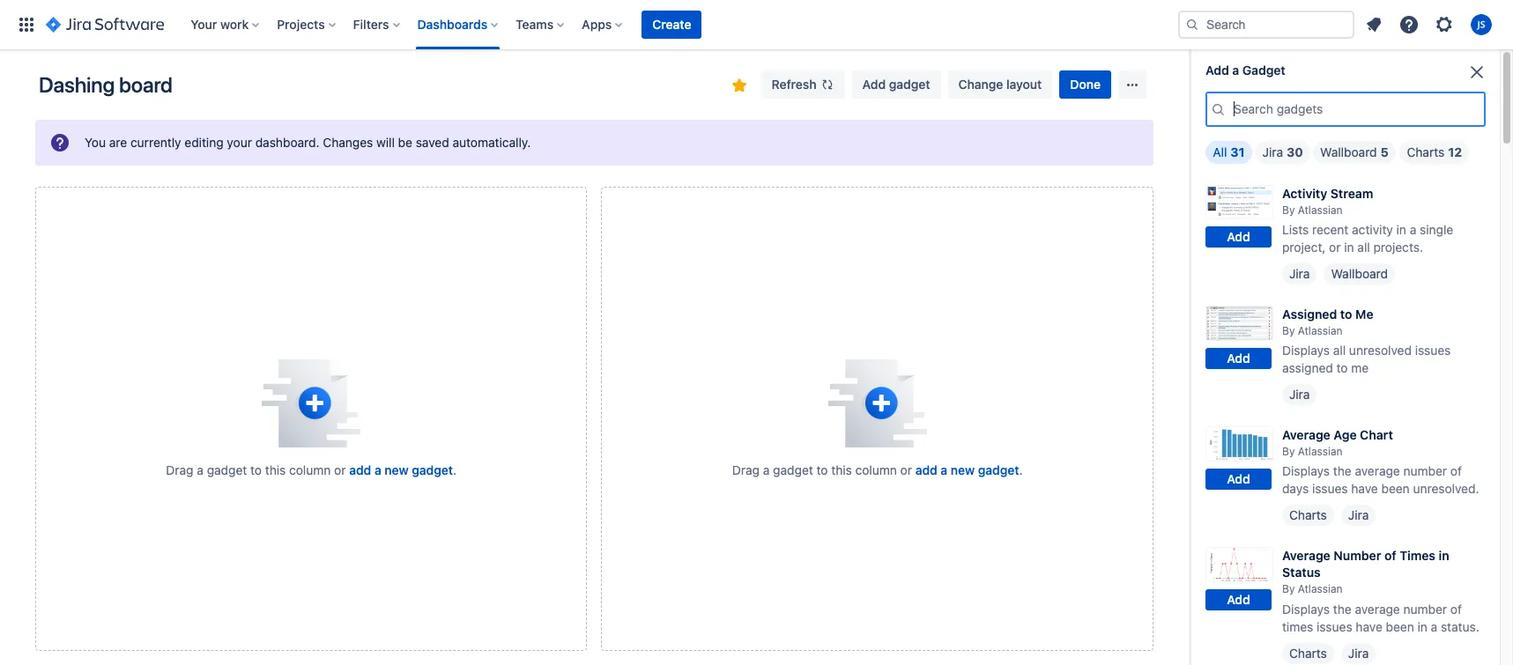 Task type: locate. For each thing, give the bounding box(es) containing it.
1 vertical spatial number
[[1404, 602, 1447, 617]]

4 add button from the top
[[1206, 590, 1272, 611]]

1 vertical spatial average
[[1355, 602, 1400, 617]]

3 by from the top
[[1283, 445, 1295, 459]]

teams
[[516, 17, 554, 32]]

been left unresolved.
[[1382, 482, 1410, 497]]

0 horizontal spatial .
[[453, 462, 457, 477]]

number up status.
[[1404, 602, 1447, 617]]

drag for 1st add gadget img from left
[[166, 462, 194, 477]]

filters
[[353, 17, 389, 32]]

search image
[[1186, 18, 1200, 32]]

number up unresolved.
[[1404, 464, 1447, 479]]

0 horizontal spatial column
[[289, 462, 331, 477]]

banner
[[0, 0, 1513, 49]]

the down number
[[1333, 602, 1352, 617]]

have right times
[[1356, 619, 1383, 634]]

all
[[1213, 145, 1227, 160]]

wallboard
[[1321, 145, 1378, 160], [1331, 266, 1388, 281]]

2 atlassian from the top
[[1298, 324, 1343, 338]]

add button down average number of times in status 'image'
[[1206, 590, 1272, 611]]

atlassian down status
[[1298, 583, 1343, 596]]

1 atlassian from the top
[[1298, 204, 1343, 217]]

add right the refresh icon
[[863, 77, 886, 92]]

1 horizontal spatial or
[[901, 462, 912, 477]]

you
[[85, 135, 106, 150]]

jira down project,
[[1290, 266, 1310, 281]]

2 drag from the left
[[732, 462, 760, 477]]

have
[[1352, 482, 1378, 497], [1356, 619, 1383, 634]]

1 vertical spatial displays
[[1283, 464, 1330, 479]]

by inside the average number of times in status by atlassian displays the average number of times issues have been in a status.
[[1283, 583, 1295, 596]]

new for second add gadget img from left
[[951, 462, 975, 477]]

wallboard 5
[[1321, 145, 1389, 160]]

gadget
[[889, 77, 930, 92], [207, 462, 247, 477], [412, 462, 453, 477], [773, 462, 813, 477], [978, 462, 1019, 477]]

to
[[1341, 307, 1353, 322], [1337, 361, 1348, 376], [250, 462, 262, 477], [817, 462, 828, 477]]

change layout button
[[948, 71, 1053, 99]]

by up days
[[1283, 445, 1295, 459]]

times
[[1283, 619, 1314, 634]]

3 add button from the top
[[1206, 469, 1272, 490]]

more dashboard actions image
[[1122, 74, 1143, 95]]

1 horizontal spatial all
[[1358, 240, 1370, 255]]

assigned
[[1283, 361, 1334, 376]]

in
[[1397, 222, 1407, 237], [1344, 240, 1354, 255], [1439, 549, 1450, 564], [1418, 619, 1428, 634]]

charts
[[1407, 145, 1445, 160], [1290, 508, 1327, 523], [1290, 646, 1327, 661]]

2 this from the left
[[831, 462, 852, 477]]

1 vertical spatial average
[[1283, 549, 1331, 564]]

1 horizontal spatial add gadget img image
[[828, 359, 927, 447]]

displays inside average age chart by atlassian displays the average number of days issues have been unresolved.
[[1283, 464, 1330, 479]]

1 horizontal spatial drag
[[732, 462, 760, 477]]

0 horizontal spatial this
[[265, 462, 286, 477]]

dashboard.
[[255, 135, 320, 150]]

lists
[[1283, 222, 1309, 237]]

atlassian down age
[[1298, 445, 1343, 459]]

change layout
[[959, 77, 1042, 92]]

drag
[[166, 462, 194, 477], [732, 462, 760, 477]]

0 vertical spatial have
[[1352, 482, 1378, 497]]

average down chart
[[1355, 464, 1400, 479]]

1 vertical spatial wallboard
[[1331, 266, 1388, 281]]

0 vertical spatial displays
[[1283, 343, 1330, 358]]

displays
[[1283, 343, 1330, 358], [1283, 464, 1330, 479], [1283, 602, 1330, 617]]

2 add button from the top
[[1206, 348, 1272, 369]]

2 horizontal spatial or
[[1329, 240, 1341, 255]]

displays up times
[[1283, 602, 1330, 617]]

1 horizontal spatial .
[[1019, 462, 1023, 477]]

or for 1st add gadget img from left add a new gadget button
[[334, 462, 346, 477]]

saved
[[416, 135, 449, 150]]

1 vertical spatial of
[[1385, 549, 1397, 564]]

average down number
[[1355, 602, 1400, 617]]

add
[[349, 462, 371, 477], [916, 462, 938, 477]]

changes
[[323, 135, 373, 150]]

have inside the average number of times in status by atlassian displays the average number of times issues have been in a status.
[[1356, 619, 1383, 634]]

2 vertical spatial charts
[[1290, 646, 1327, 661]]

of up unresolved.
[[1451, 464, 1462, 479]]

layout
[[1007, 77, 1042, 92]]

2 number from the top
[[1404, 602, 1447, 617]]

0 vertical spatial wallboard
[[1321, 145, 1378, 160]]

are
[[109, 135, 127, 150]]

by inside average age chart by atlassian displays the average number of days issues have been unresolved.
[[1283, 445, 1295, 459]]

or
[[1329, 240, 1341, 255], [334, 462, 346, 477], [901, 462, 912, 477]]

1 number from the top
[[1404, 464, 1447, 479]]

atlassian inside assigned to me by atlassian displays all unresolved issues assigned to me
[[1298, 324, 1343, 338]]

recent
[[1312, 222, 1349, 237]]

drag a gadget to this column or add a new gadget . for add a new gadget button associated with second add gadget img from left
[[732, 462, 1023, 477]]

of inside average age chart by atlassian displays the average number of days issues have been unresolved.
[[1451, 464, 1462, 479]]

assigned to me by atlassian displays all unresolved issues assigned to me
[[1283, 307, 1451, 376]]

jira
[[1263, 145, 1283, 160], [1290, 266, 1310, 281], [1290, 387, 1310, 402], [1349, 508, 1369, 523], [1349, 646, 1369, 661]]

2 vertical spatial displays
[[1283, 602, 1330, 617]]

1 horizontal spatial add a new gadget button
[[916, 461, 1019, 479]]

by down status
[[1283, 583, 1295, 596]]

in down recent
[[1344, 240, 1354, 255]]

all
[[1358, 240, 1370, 255], [1333, 343, 1346, 358]]

displays for days
[[1283, 464, 1330, 479]]

0 horizontal spatial new
[[385, 462, 409, 477]]

1 displays from the top
[[1283, 343, 1330, 358]]

displays inside the average number of times in status by atlassian displays the average number of times issues have been in a status.
[[1283, 602, 1330, 617]]

2 displays from the top
[[1283, 464, 1330, 479]]

number inside the average number of times in status by atlassian displays the average number of times issues have been in a status.
[[1404, 602, 1447, 617]]

days
[[1283, 482, 1309, 497]]

average inside average age chart by atlassian displays the average number of days issues have been unresolved.
[[1283, 428, 1331, 443]]

new for 1st add gadget img from left
[[385, 462, 409, 477]]

displays for to
[[1283, 343, 1330, 358]]

. for 1st add gadget img from left add a new gadget button
[[453, 462, 457, 477]]

by down the assigned
[[1283, 324, 1295, 338]]

2 vertical spatial issues
[[1317, 619, 1353, 634]]

add inside button
[[863, 77, 886, 92]]

the inside average age chart by atlassian displays the average number of days issues have been unresolved.
[[1333, 464, 1352, 479]]

settings image
[[1434, 14, 1455, 35]]

4 atlassian from the top
[[1298, 583, 1343, 596]]

wallboard up "me"
[[1331, 266, 1388, 281]]

0 vertical spatial all
[[1358, 240, 1370, 255]]

drag for second add gadget img from left
[[732, 462, 760, 477]]

charts left 12
[[1407, 145, 1445, 160]]

atlassian
[[1298, 204, 1343, 217], [1298, 324, 1343, 338], [1298, 445, 1343, 459], [1298, 583, 1343, 596]]

2 new from the left
[[951, 462, 975, 477]]

1 vertical spatial issues
[[1312, 482, 1348, 497]]

2 by from the top
[[1283, 324, 1295, 338]]

1 horizontal spatial drag a gadget to this column or add a new gadget .
[[732, 462, 1023, 477]]

add a new gadget button for 1st add gadget img from left
[[349, 461, 453, 479]]

in up the projects.
[[1397, 222, 1407, 237]]

1 horizontal spatial add
[[916, 462, 938, 477]]

apps button
[[577, 11, 630, 39]]

the
[[1333, 464, 1352, 479], [1333, 602, 1352, 617]]

0 vertical spatial average
[[1283, 428, 1331, 443]]

displays inside assigned to me by atlassian displays all unresolved issues assigned to me
[[1283, 343, 1330, 358]]

this
[[265, 462, 286, 477], [831, 462, 852, 477]]

a inside the average number of times in status by atlassian displays the average number of times issues have been in a status.
[[1431, 619, 1438, 634]]

charts down days
[[1290, 508, 1327, 523]]

1 average from the top
[[1283, 428, 1331, 443]]

add for activity stream
[[1227, 230, 1251, 245]]

single
[[1420, 222, 1454, 237]]

wallboard for wallboard 5
[[1321, 145, 1378, 160]]

all down activity
[[1358, 240, 1370, 255]]

add button down average age chart image at bottom
[[1206, 469, 1272, 490]]

1 average from the top
[[1355, 464, 1400, 479]]

1 column from the left
[[289, 462, 331, 477]]

1 the from the top
[[1333, 464, 1352, 479]]

all inside activity stream by atlassian lists recent activity in a single project, or in all projects.
[[1358, 240, 1370, 255]]

2 average from the top
[[1283, 549, 1331, 564]]

add down average age chart image at bottom
[[1227, 471, 1251, 486]]

automatically.
[[453, 135, 531, 150]]

been left status.
[[1386, 619, 1415, 634]]

1 by from the top
[[1283, 204, 1295, 217]]

.
[[453, 462, 457, 477], [1019, 462, 1023, 477]]

0 vertical spatial been
[[1382, 482, 1410, 497]]

have inside average age chart by atlassian displays the average number of days issues have been unresolved.
[[1352, 482, 1378, 497]]

column for 1st add gadget img from left add a new gadget button
[[289, 462, 331, 477]]

2 the from the top
[[1333, 602, 1352, 617]]

2 add a new gadget button from the left
[[916, 461, 1019, 479]]

0 vertical spatial issues
[[1415, 343, 1451, 358]]

0 vertical spatial of
[[1451, 464, 1462, 479]]

average number of times in status image
[[1206, 548, 1274, 583]]

. for add a new gadget button associated with second add gadget img from left
[[1019, 462, 1023, 477]]

charts down times
[[1290, 646, 1327, 661]]

31
[[1231, 145, 1245, 160]]

issues right the unresolved
[[1415, 343, 1451, 358]]

1 horizontal spatial column
[[856, 462, 897, 477]]

0 vertical spatial the
[[1333, 464, 1352, 479]]

1 . from the left
[[453, 462, 457, 477]]

2 drag a gadget to this column or add a new gadget . from the left
[[732, 462, 1023, 477]]

5
[[1381, 145, 1389, 160]]

add button down activity stream image
[[1206, 227, 1272, 248]]

add a gadget
[[1206, 63, 1286, 78]]

add gadget
[[863, 77, 930, 92]]

displays up days
[[1283, 464, 1330, 479]]

2 average from the top
[[1355, 602, 1400, 617]]

the down age
[[1333, 464, 1352, 479]]

add button
[[1206, 227, 1272, 248], [1206, 348, 1272, 369], [1206, 469, 1272, 490], [1206, 590, 1272, 611]]

average age chart image
[[1206, 427, 1274, 462]]

1 add a new gadget button from the left
[[349, 461, 453, 479]]

your work
[[191, 17, 249, 32]]

by
[[1283, 204, 1295, 217], [1283, 324, 1295, 338], [1283, 445, 1295, 459], [1283, 583, 1295, 596]]

0 horizontal spatial add
[[349, 462, 371, 477]]

2 . from the left
[[1019, 462, 1023, 477]]

1 add button from the top
[[1206, 227, 1272, 248]]

close icon image
[[1467, 62, 1488, 83]]

your
[[191, 17, 217, 32]]

of
[[1451, 464, 1462, 479], [1385, 549, 1397, 564], [1451, 602, 1462, 617]]

0 horizontal spatial add gadget img image
[[262, 359, 361, 447]]

board
[[119, 72, 173, 97]]

of left times at the right
[[1385, 549, 1397, 564]]

jira software image
[[46, 14, 164, 35], [46, 14, 164, 35]]

1 horizontal spatial this
[[831, 462, 852, 477]]

0 horizontal spatial drag
[[166, 462, 194, 477]]

you are currently editing your dashboard. changes will be saved automatically.
[[85, 135, 531, 150]]

average
[[1355, 464, 1400, 479], [1355, 602, 1400, 617]]

activity
[[1352, 222, 1393, 237]]

wallboard left 5
[[1321, 145, 1378, 160]]

add gadget button
[[852, 71, 941, 99]]

atlassian up recent
[[1298, 204, 1343, 217]]

activity stream by atlassian lists recent activity in a single project, or in all projects.
[[1283, 186, 1454, 255]]

Search field
[[1179, 11, 1355, 39]]

been
[[1382, 482, 1410, 497], [1386, 619, 1415, 634]]

1 add gadget img image from the left
[[262, 359, 361, 447]]

add
[[1206, 63, 1230, 78], [863, 77, 886, 92], [1227, 230, 1251, 245], [1227, 350, 1251, 365], [1227, 471, 1251, 486], [1227, 592, 1251, 607]]

add down activity stream image
[[1227, 230, 1251, 245]]

3 atlassian from the top
[[1298, 445, 1343, 459]]

add button down assigned to me 'image'
[[1206, 348, 1272, 369]]

all inside assigned to me by atlassian displays all unresolved issues assigned to me
[[1333, 343, 1346, 358]]

refresh
[[772, 77, 817, 92]]

2 add from the left
[[916, 462, 938, 477]]

average up status
[[1283, 549, 1331, 564]]

1 vertical spatial been
[[1386, 619, 1415, 634]]

1 vertical spatial the
[[1333, 602, 1352, 617]]

1 new from the left
[[385, 462, 409, 477]]

4 by from the top
[[1283, 583, 1295, 596]]

average
[[1283, 428, 1331, 443], [1283, 549, 1331, 564]]

0 horizontal spatial add a new gadget button
[[349, 461, 453, 479]]

atlassian inside average age chart by atlassian displays the average number of days issues have been unresolved.
[[1298, 445, 1343, 459]]

create button
[[642, 11, 702, 39]]

issues inside assigned to me by atlassian displays all unresolved issues assigned to me
[[1415, 343, 1451, 358]]

me
[[1352, 361, 1369, 376]]

0 vertical spatial average
[[1355, 464, 1400, 479]]

average inside the average number of times in status by atlassian displays the average number of times issues have been in a status.
[[1283, 549, 1331, 564]]

jira down 'assigned'
[[1290, 387, 1310, 402]]

issues right times
[[1317, 619, 1353, 634]]

atlassian down the assigned
[[1298, 324, 1343, 338]]

1 horizontal spatial new
[[951, 462, 975, 477]]

new
[[385, 462, 409, 477], [951, 462, 975, 477]]

banner containing your work
[[0, 0, 1513, 49]]

add for assigned to me
[[1227, 350, 1251, 365]]

1 this from the left
[[265, 462, 286, 477]]

atlassian inside the average number of times in status by atlassian displays the average number of times issues have been in a status.
[[1298, 583, 1343, 596]]

dashboards button
[[412, 11, 505, 39]]

add down assigned to me 'image'
[[1227, 350, 1251, 365]]

assigned to me image
[[1206, 306, 1274, 341]]

unresolved.
[[1413, 482, 1480, 497]]

1 drag from the left
[[166, 462, 194, 477]]

me
[[1356, 307, 1374, 322]]

issues right days
[[1312, 482, 1348, 497]]

will
[[376, 135, 395, 150]]

add gadget img image
[[262, 359, 361, 447], [828, 359, 927, 447]]

add down average number of times in status 'image'
[[1227, 592, 1251, 607]]

times
[[1400, 549, 1436, 564]]

number
[[1404, 464, 1447, 479], [1404, 602, 1447, 617]]

by up lists
[[1283, 204, 1295, 217]]

1 vertical spatial charts
[[1290, 508, 1327, 523]]

1 drag a gadget to this column or add a new gadget . from the left
[[166, 462, 457, 477]]

have down chart
[[1352, 482, 1378, 497]]

displays up 'assigned'
[[1283, 343, 1330, 358]]

0 vertical spatial number
[[1404, 464, 1447, 479]]

3 displays from the top
[[1283, 602, 1330, 617]]

1 add from the left
[[349, 462, 371, 477]]

average left age
[[1283, 428, 1331, 443]]

0 horizontal spatial or
[[334, 462, 346, 477]]

activity
[[1283, 186, 1328, 201]]

1 vertical spatial all
[[1333, 343, 1346, 358]]

0 horizontal spatial drag a gadget to this column or add a new gadget .
[[166, 462, 457, 477]]

add a new gadget button
[[349, 461, 453, 479], [916, 461, 1019, 479]]

2 column from the left
[[856, 462, 897, 477]]

of up status.
[[1451, 602, 1462, 617]]

1 vertical spatial have
[[1356, 619, 1383, 634]]

a
[[1233, 63, 1240, 78], [1410, 222, 1417, 237], [197, 462, 204, 477], [375, 462, 381, 477], [763, 462, 770, 477], [941, 462, 948, 477], [1431, 619, 1438, 634]]

all up 'assigned'
[[1333, 343, 1346, 358]]

be
[[398, 135, 413, 150]]

0 horizontal spatial all
[[1333, 343, 1346, 358]]



Task type: describe. For each thing, give the bounding box(es) containing it.
average for average age chart
[[1283, 428, 1331, 443]]

all 31
[[1213, 145, 1245, 160]]

stream
[[1331, 186, 1374, 201]]

issues inside average age chart by atlassian displays the average number of days issues have been unresolved.
[[1312, 482, 1348, 497]]

add for 1st add gadget img from left add a new gadget button
[[349, 462, 371, 477]]

create
[[653, 17, 692, 32]]

help image
[[1399, 14, 1420, 35]]

done link
[[1060, 71, 1112, 99]]

wallboard for wallboard
[[1331, 266, 1388, 281]]

or for add a new gadget button associated with second add gadget img from left
[[901, 462, 912, 477]]

editing
[[185, 135, 224, 150]]

status
[[1283, 565, 1321, 580]]

gadget inside button
[[889, 77, 930, 92]]

status.
[[1441, 619, 1480, 634]]

teams button
[[511, 11, 571, 39]]

column for add a new gadget button associated with second add gadget img from left
[[856, 462, 897, 477]]

add button for displays the average number of days issues have been unresolved.
[[1206, 469, 1272, 490]]

notifications image
[[1364, 14, 1385, 35]]

a inside activity stream by atlassian lists recent activity in a single project, or in all projects.
[[1410, 222, 1417, 237]]

jira up number
[[1349, 508, 1369, 523]]

average inside the average number of times in status by atlassian displays the average number of times issues have been in a status.
[[1355, 602, 1400, 617]]

done
[[1070, 77, 1101, 92]]

dashboards
[[417, 17, 488, 32]]

your work button
[[185, 11, 266, 39]]

change
[[959, 77, 1003, 92]]

projects.
[[1374, 240, 1424, 255]]

number
[[1334, 549, 1382, 564]]

average number of times in status by atlassian displays the average number of times issues have been in a status.
[[1283, 549, 1480, 634]]

jira left 30
[[1263, 145, 1283, 160]]

charts for average age chart
[[1290, 508, 1327, 523]]

or inside activity stream by atlassian lists recent activity in a single project, or in all projects.
[[1329, 240, 1341, 255]]

add button for displays the average number of times issues have been in a status.
[[1206, 590, 1272, 611]]

appswitcher icon image
[[16, 14, 37, 35]]

currently
[[130, 135, 181, 150]]

refresh image
[[820, 78, 834, 92]]

add left gadget
[[1206, 63, 1230, 78]]

2 add gadget img image from the left
[[828, 359, 927, 447]]

age
[[1334, 428, 1357, 443]]

in right times at the right
[[1439, 549, 1450, 564]]

jira 30
[[1263, 145, 1303, 160]]

this for 1st add gadget img from left
[[265, 462, 286, 477]]

your profile and settings image
[[1471, 14, 1492, 35]]

the inside the average number of times in status by atlassian displays the average number of times issues have been in a status.
[[1333, 602, 1352, 617]]

assigned
[[1283, 307, 1337, 322]]

gadget
[[1243, 63, 1286, 78]]

dashing board
[[39, 72, 173, 97]]

add button for lists recent activity in a single project, or in all projects.
[[1206, 227, 1272, 248]]

dashing
[[39, 72, 115, 97]]

number inside average age chart by atlassian displays the average number of days issues have been unresolved.
[[1404, 464, 1447, 479]]

by inside assigned to me by atlassian displays all unresolved issues assigned to me
[[1283, 324, 1295, 338]]

atlassian inside activity stream by atlassian lists recent activity in a single project, or in all projects.
[[1298, 204, 1343, 217]]

been inside the average number of times in status by atlassian displays the average number of times issues have been in a status.
[[1386, 619, 1415, 634]]

your
[[227, 135, 252, 150]]

in left status.
[[1418, 619, 1428, 634]]

star dashing board image
[[729, 75, 750, 96]]

charts for average number of times in status
[[1290, 646, 1327, 661]]

projects button
[[272, 11, 343, 39]]

work
[[220, 17, 249, 32]]

12
[[1448, 145, 1462, 160]]

apps
[[582, 17, 612, 32]]

been inside average age chart by atlassian displays the average number of days issues have been unresolved.
[[1382, 482, 1410, 497]]

2 vertical spatial of
[[1451, 602, 1462, 617]]

chart
[[1360, 428, 1393, 443]]

Search gadgets field
[[1229, 93, 1484, 125]]

jira down the average number of times in status by atlassian displays the average number of times issues have been in a status.
[[1349, 646, 1369, 661]]

filters button
[[348, 11, 407, 39]]

issues inside the average number of times in status by atlassian displays the average number of times issues have been in a status.
[[1317, 619, 1353, 634]]

project,
[[1283, 240, 1326, 255]]

unresolved
[[1349, 343, 1412, 358]]

projects
[[277, 17, 325, 32]]

add for add a new gadget button associated with second add gadget img from left
[[916, 462, 938, 477]]

add for average age chart
[[1227, 471, 1251, 486]]

30
[[1287, 145, 1303, 160]]

charts 12
[[1407, 145, 1462, 160]]

add a new gadget button for second add gadget img from left
[[916, 461, 1019, 479]]

this for second add gadget img from left
[[831, 462, 852, 477]]

average age chart by atlassian displays the average number of days issues have been unresolved.
[[1283, 428, 1480, 497]]

activity stream image
[[1206, 185, 1274, 220]]

drag a gadget to this column or add a new gadget . for 1st add gadget img from left add a new gadget button
[[166, 462, 457, 477]]

add for average number of times in status
[[1227, 592, 1251, 607]]

0 vertical spatial charts
[[1407, 145, 1445, 160]]

refresh button
[[761, 71, 845, 99]]

average for average number of times in status
[[1283, 549, 1331, 564]]

primary element
[[11, 0, 1179, 49]]

by inside activity stream by atlassian lists recent activity in a single project, or in all projects.
[[1283, 204, 1295, 217]]

average inside average age chart by atlassian displays the average number of days issues have been unresolved.
[[1355, 464, 1400, 479]]

add button for displays all unresolved issues assigned to me
[[1206, 348, 1272, 369]]



Task type: vqa. For each thing, say whether or not it's contained in the screenshot.
add gadget img for second Add A New Gadget 'button' from the left
yes



